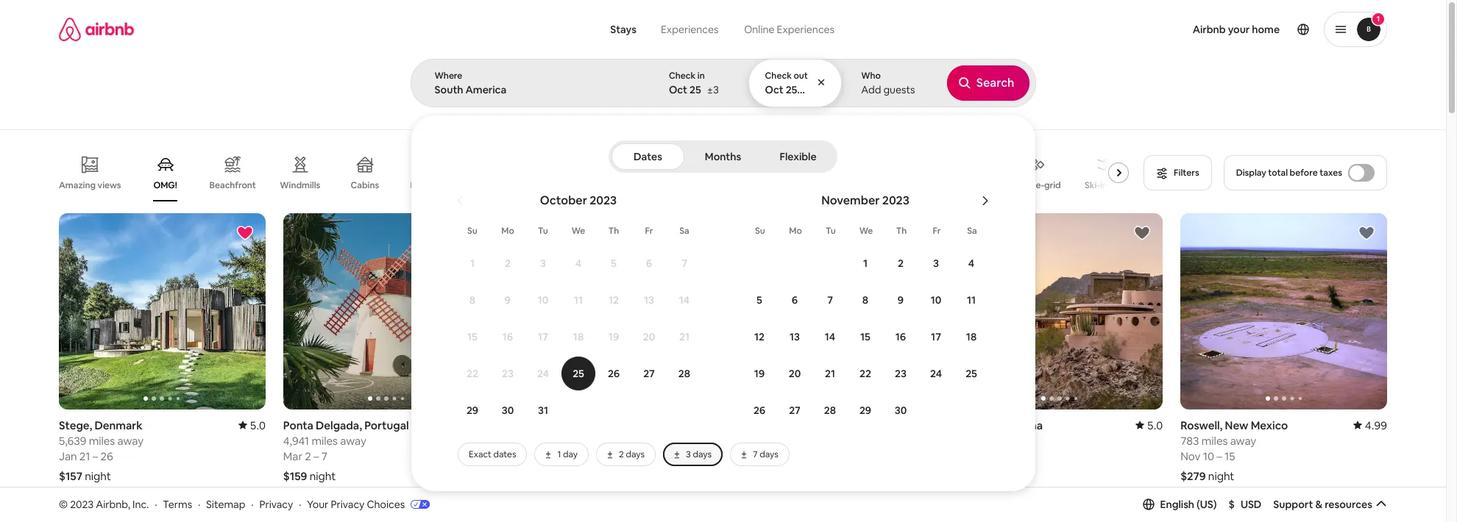 Task type: describe. For each thing, give the bounding box(es) containing it.
21 inside stege, denmark 5,639 miles away jan 21 – 26 $157 night
[[79, 450, 90, 464]]

stays button
[[599, 15, 649, 44]]

2 experiences from the left
[[777, 23, 835, 36]]

2 16 from the left
[[896, 331, 907, 344]]

3 days
[[686, 449, 712, 461]]

24 for 2nd 24 button from the left
[[931, 367, 943, 381]]

3 button for november 2023
[[919, 246, 954, 281]]

check for check in oct 25 ±3
[[669, 70, 696, 82]]

1 horizontal spatial 12
[[755, 331, 765, 344]]

0 vertical spatial 12
[[609, 294, 619, 307]]

0 horizontal spatial 19 button
[[596, 320, 632, 355]]

resources
[[1325, 498, 1373, 512]]

2 inside ponta delgada, portugal 4,941 miles away mar 2 – 7 $159 night
[[305, 450, 311, 464]]

none search field containing october 2023
[[410, 0, 1458, 492]]

group for 783 miles away
[[1181, 214, 1388, 410]]

1 30 button from the left
[[490, 393, 526, 429]]

in
[[698, 70, 705, 82]]

1 vertical spatial 27 button
[[778, 393, 813, 429]]

2 29 from the left
[[860, 404, 872, 417]]

profile element
[[871, 0, 1388, 59]]

1 9 button from the left
[[490, 283, 526, 318]]

usd
[[1241, 498, 1262, 512]]

oct for check out oct 25 ±3
[[765, 83, 784, 96]]

dates
[[634, 150, 663, 163]]

display
[[1237, 167, 1267, 179]]

amazing views
[[59, 179, 121, 191]]

choices
[[367, 498, 405, 511]]

online
[[745, 23, 775, 36]]

1 29 button from the left
[[455, 393, 490, 429]]

3 for november 2023
[[934, 257, 939, 270]]

miles for 95
[[747, 434, 773, 448]]

exact
[[469, 449, 492, 461]]

– inside 5,238 miles away jan 8 – 13
[[537, 450, 543, 464]]

new
[[1226, 419, 1249, 433]]

1 24 button from the left
[[526, 356, 561, 392]]

1 23 from the left
[[502, 367, 514, 381]]

5,238
[[508, 434, 535, 448]]

4.99
[[1366, 419, 1388, 433]]

0 horizontal spatial 26 button
[[596, 356, 632, 392]]

privacy link
[[259, 498, 293, 511]]

15 for second "15" button from the right
[[468, 331, 478, 344]]

0 horizontal spatial 7 button
[[667, 246, 702, 281]]

flexible
[[780, 150, 817, 163]]

9 for second 9 button from the right
[[505, 294, 511, 307]]

2 30 from the left
[[895, 404, 907, 417]]

remove from wishlist: stege, denmark image
[[236, 225, 254, 242]]

filters button
[[1144, 155, 1212, 191]]

home
[[1253, 23, 1280, 36]]

25 inside check out oct 25 ±3
[[786, 83, 798, 96]]

airbnb your home link
[[1184, 14, 1289, 45]]

display total before taxes
[[1237, 167, 1343, 179]]

support & resources
[[1274, 498, 1373, 512]]

25 inside check in oct 25 ±3
[[690, 83, 701, 96]]

map
[[718, 433, 740, 447]]

experiences button
[[649, 15, 732, 44]]

1 th from the left
[[609, 225, 619, 237]]

terms · sitemap · privacy
[[163, 498, 293, 511]]

0 horizontal spatial 20
[[643, 331, 655, 344]]

1 vertical spatial 14
[[825, 331, 836, 344]]

miles inside stege, denmark 5,639 miles away jan 21 – 26 $157 night
[[89, 434, 115, 448]]

1 16 button from the left
[[490, 320, 526, 355]]

1 horizontal spatial 12 button
[[742, 320, 778, 355]]

2 · from the left
[[198, 498, 200, 511]]

terms
[[163, 498, 192, 511]]

ponta
[[283, 419, 314, 433]]

group for 5,639 miles away
[[59, 214, 266, 410]]

2 fr from the left
[[933, 225, 941, 237]]

0 horizontal spatial 19
[[609, 331, 619, 344]]

november 2023
[[822, 193, 910, 208]]

1 vertical spatial 28
[[825, 404, 837, 417]]

ski-in/out
[[1085, 180, 1126, 191]]

95
[[732, 434, 745, 448]]

– inside stege, denmark 5,639 miles away jan 21 – 26 $157 night
[[93, 450, 98, 464]]

$279
[[1181, 470, 1206, 484]]

night for $159
[[310, 470, 336, 484]]

night for $279
[[1209, 470, 1235, 484]]

1 privacy from the left
[[259, 498, 293, 511]]

5.0 out of 5 average rating image
[[1136, 419, 1163, 433]]

amazing
[[59, 179, 96, 191]]

ponta delgada, portugal 4,941 miles away mar 2 – 7 $159 night
[[283, 419, 409, 484]]

3 button for october 2023
[[526, 246, 561, 281]]

0 vertical spatial 20 button
[[632, 320, 667, 355]]

1 25 button from the left
[[561, 356, 596, 392]]

2 25 button from the left
[[954, 356, 990, 392]]

before
[[1290, 167, 1318, 179]]

15 for 1st "15" button from the right
[[861, 331, 871, 344]]

2 22 from the left
[[860, 367, 872, 381]]

october
[[540, 193, 587, 208]]

4 button for october 2023
[[561, 246, 596, 281]]

months
[[705, 150, 742, 163]]

tab list inside stays tab panel
[[612, 141, 835, 173]]

airbnb,
[[96, 498, 130, 511]]

beachfront
[[210, 180, 256, 191]]

your
[[307, 498, 329, 511]]

miles for 783
[[1202, 434, 1228, 448]]

±3 for check out oct 25 ±3
[[804, 83, 816, 96]]

8 inside 5,238 miles away jan 8 – 13
[[528, 450, 535, 464]]

2023 for ©
[[70, 498, 94, 511]]

day
[[563, 449, 578, 461]]

©
[[59, 498, 68, 511]]

1 15 button from the left
[[455, 320, 490, 355]]

delgada,
[[316, 419, 362, 433]]

±3 for check in oct 25 ±3
[[707, 83, 719, 96]]

mar
[[283, 450, 303, 464]]

jan inside stege, denmark 5,639 miles away jan 21 – 26 $157 night
[[59, 450, 77, 464]]

1 vertical spatial 6 button
[[778, 283, 813, 318]]

1 mo from the left
[[502, 225, 514, 237]]

mexico
[[1251, 419, 1289, 433]]

2023 for november
[[883, 193, 910, 208]]

$
[[1229, 498, 1235, 512]]

8 for 1st '8' button from the right
[[863, 294, 869, 307]]

english
[[1161, 498, 1195, 512]]

1 vertical spatial 7 button
[[813, 283, 848, 318]]

november
[[822, 193, 880, 208]]

the-
[[1027, 179, 1045, 191]]

0 vertical spatial 6 button
[[632, 246, 667, 281]]

away inside 5,238 miles away jan 8 – 13
[[567, 434, 593, 448]]

1 29 from the left
[[467, 404, 479, 417]]

1 vertical spatial 5
[[757, 294, 763, 307]]

roswell,
[[1181, 419, 1223, 433]]

1 we from the left
[[572, 225, 586, 237]]

omg!
[[153, 180, 177, 191]]

group containing amazing views
[[59, 144, 1135, 202]]

0 vertical spatial 12 button
[[596, 283, 632, 318]]

1 button for october
[[455, 246, 490, 281]]

2 16 button from the left
[[884, 320, 919, 355]]

1 vertical spatial 5 button
[[742, 283, 778, 318]]

nov for 95
[[732, 450, 752, 464]]

check in oct 25 ±3
[[669, 70, 719, 96]]

13 inside 5,238 miles away jan 8 – 13
[[545, 450, 556, 464]]

9 for first 9 button from right
[[898, 294, 904, 307]]

1 vertical spatial 20
[[789, 367, 801, 381]]

26 for left 26 button
[[608, 367, 620, 381]]

1 horizontal spatial 19 button
[[742, 356, 778, 392]]

– for 95
[[762, 450, 767, 464]]

off-
[[1011, 179, 1027, 191]]

1 · from the left
[[155, 498, 157, 511]]

31
[[538, 404, 549, 417]]

0 vertical spatial 27 button
[[632, 356, 667, 392]]

stege,
[[59, 419, 92, 433]]

27 for the top 27 button
[[644, 367, 655, 381]]

$159
[[283, 470, 307, 484]]

1 11 from the left
[[574, 294, 583, 307]]

2 days
[[619, 449, 645, 461]]

1 22 from the left
[[467, 367, 479, 381]]

0 horizontal spatial 14
[[679, 294, 690, 307]]

denmark
[[95, 419, 143, 433]]

2 10 button from the left
[[919, 283, 954, 318]]

add to wishlist: ponta delgada, portugal image
[[461, 225, 478, 242]]

calendar application
[[429, 177, 1458, 467]]

months button
[[688, 144, 759, 170]]

2 15 button from the left
[[848, 320, 884, 355]]

$ usd
[[1229, 498, 1262, 512]]

online experiences
[[745, 23, 835, 36]]

783
[[1181, 434, 1200, 448]]

17 for second 17 button from right
[[538, 331, 548, 344]]

0 vertical spatial 28 button
[[667, 356, 702, 392]]

2 18 button from the left
[[954, 320, 990, 355]]

stays tab panel
[[410, 59, 1458, 492]]

filters
[[1174, 167, 1200, 179]]

show map button
[[675, 422, 772, 458]]

portugal
[[365, 419, 409, 433]]

check out oct 25 ±3
[[765, 70, 816, 96]]

1 inside joshua tree, california 95 miles away nov 1 – 6
[[755, 450, 759, 464]]

away for 783
[[1231, 434, 1257, 448]]

check for check out oct 25 ±3
[[765, 70, 792, 82]]

arizona
[[1003, 419, 1043, 433]]

support
[[1274, 498, 1314, 512]]

1 17 button from the left
[[526, 320, 561, 355]]

group for jan 8 – 13
[[508, 214, 715, 410]]

stege, denmark 5,639 miles away jan 21 – 26 $157 night
[[59, 419, 144, 484]]

1 su from the left
[[468, 225, 478, 237]]

2 17 button from the left
[[919, 320, 954, 355]]

ski-
[[1085, 180, 1101, 191]]

1 tu from the left
[[538, 225, 548, 237]]

1 vertical spatial 14 button
[[813, 320, 848, 355]]

views
[[98, 179, 121, 191]]

your
[[1229, 23, 1250, 36]]

2 8 button from the left
[[848, 283, 884, 318]]

where
[[435, 70, 463, 82]]

experiences inside "button"
[[661, 23, 719, 36]]

2 11 from the left
[[967, 294, 976, 307]]

10 inside roswell, new mexico 783 miles away nov 10 – 15 $279 night
[[1204, 450, 1215, 464]]

4.99 out of 5 average rating image
[[1354, 419, 1388, 433]]

1 23 button from the left
[[490, 356, 526, 392]]

in/out
[[1101, 180, 1126, 191]]

7 days
[[753, 449, 779, 461]]

24 for 2nd 24 button from right
[[537, 367, 549, 381]]

phoenix,
[[957, 419, 1001, 433]]

5.0 out of 5 average rating image
[[238, 419, 266, 433]]

13 for left 13 button
[[644, 294, 655, 307]]



Task type: locate. For each thing, give the bounding box(es) containing it.
2 vertical spatial 13
[[545, 450, 556, 464]]

2 vertical spatial 6
[[770, 450, 776, 464]]

2 miles from the left
[[312, 434, 338, 448]]

jan down '5,238'
[[508, 450, 526, 464]]

0 vertical spatial 13
[[644, 294, 655, 307]]

2 horizontal spatial 8
[[863, 294, 869, 307]]

add to wishlist: pelkosenniemi, finland image
[[685, 225, 703, 242]]

15 inside roswell, new mexico 783 miles away nov 10 – 15 $279 night
[[1225, 450, 1236, 464]]

9
[[505, 294, 511, 307], [898, 294, 904, 307]]

0 horizontal spatial 5
[[611, 257, 617, 270]]

th down october 2023
[[609, 225, 619, 237]]

2 2 button from the left
[[884, 246, 919, 281]]

0 horizontal spatial days
[[626, 449, 645, 461]]

0 horizontal spatial 6 button
[[632, 246, 667, 281]]

26 inside stege, denmark 5,639 miles away jan 21 – 26 $157 night
[[101, 450, 113, 464]]

10
[[538, 294, 549, 307], [931, 294, 942, 307], [1204, 450, 1215, 464]]

1 days from the left
[[626, 449, 645, 461]]

1 horizontal spatial we
[[860, 225, 873, 237]]

1 sa from the left
[[680, 225, 690, 237]]

1 2 button from the left
[[490, 246, 526, 281]]

joshua
[[732, 419, 769, 433]]

Where field
[[435, 83, 627, 96]]

1 horizontal spatial 5.0
[[1148, 419, 1163, 433]]

we down october 2023
[[572, 225, 586, 237]]

1 horizontal spatial 2023
[[590, 193, 617, 208]]

1
[[1377, 14, 1381, 24], [470, 257, 475, 270], [864, 257, 868, 270], [558, 449, 561, 461], [755, 450, 759, 464]]

2023 right november
[[883, 193, 910, 208]]

5 – from the left
[[1217, 450, 1223, 464]]

1 experiences from the left
[[661, 23, 719, 36]]

4,941
[[283, 434, 309, 448]]

– left 1 day on the left
[[537, 450, 543, 464]]

0 horizontal spatial 16 button
[[490, 320, 526, 355]]

1 10 button from the left
[[526, 283, 561, 318]]

7 inside ponta delgada, portugal 4,941 miles away mar 2 – 7 $159 night
[[322, 450, 328, 464]]

1 18 from the left
[[573, 331, 584, 344]]

1 vertical spatial 13 button
[[778, 320, 813, 355]]

away down delgada,
[[340, 434, 366, 448]]

– down roswell,
[[1217, 450, 1223, 464]]

october 2023
[[540, 193, 617, 208]]

0 horizontal spatial su
[[468, 225, 478, 237]]

night right $157
[[85, 470, 111, 484]]

1 oct from the left
[[669, 83, 688, 96]]

20
[[643, 331, 655, 344], [789, 367, 801, 381]]

0 vertical spatial 13 button
[[632, 283, 667, 318]]

night inside stege, denmark 5,639 miles away jan 21 – 26 $157 night
[[85, 470, 111, 484]]

2 button for november 2023
[[884, 246, 919, 281]]

2 17 from the left
[[932, 331, 942, 344]]

8 button
[[455, 283, 490, 318], [848, 283, 884, 318]]

phoenix, arizona
[[957, 419, 1043, 433]]

0 horizontal spatial 27
[[644, 367, 655, 381]]

1 16 from the left
[[503, 331, 513, 344]]

1 button down add to wishlist: ponta delgada, portugal icon
[[455, 246, 490, 281]]

&
[[1316, 498, 1323, 512]]

night
[[85, 470, 111, 484], [310, 470, 336, 484], [1209, 470, 1235, 484]]

away
[[117, 434, 144, 448], [340, 434, 366, 448], [776, 434, 802, 448], [567, 434, 593, 448], [1231, 434, 1257, 448]]

nov inside joshua tree, california 95 miles away nov 1 – 6
[[732, 450, 752, 464]]

check left out
[[765, 70, 792, 82]]

28 button up show
[[667, 356, 702, 392]]

– inside ponta delgada, portugal 4,941 miles away mar 2 – 7 $159 night
[[314, 450, 319, 464]]

2 horizontal spatial night
[[1209, 470, 1235, 484]]

1 horizontal spatial 20 button
[[778, 356, 813, 392]]

0 horizontal spatial mo
[[502, 225, 514, 237]]

days for 3 days
[[693, 449, 712, 461]]

0 horizontal spatial 2023
[[70, 498, 94, 511]]

support & resources button
[[1274, 498, 1388, 512]]

days down tree,
[[760, 449, 779, 461]]

privacy right your
[[331, 498, 365, 511]]

2 jan from the left
[[508, 450, 526, 464]]

0 horizontal spatial 23 button
[[490, 356, 526, 392]]

english (us)
[[1161, 498, 1218, 512]]

1 24 from the left
[[537, 367, 549, 381]]

1 button
[[1325, 12, 1388, 47]]

1 9 from the left
[[505, 294, 511, 307]]

away inside stege, denmark 5,639 miles away jan 21 – 26 $157 night
[[117, 434, 144, 448]]

18 for 1st 18 button from right
[[967, 331, 977, 344]]

0 horizontal spatial 15 button
[[455, 320, 490, 355]]

1 fr from the left
[[645, 225, 653, 237]]

7
[[682, 257, 688, 270], [828, 294, 833, 307], [753, 449, 758, 461], [322, 450, 328, 464]]

26 for bottommost 26 button
[[754, 404, 766, 417]]

1 away from the left
[[117, 434, 144, 448]]

0 horizontal spatial privacy
[[259, 498, 293, 511]]

© 2023 airbnb, inc. ·
[[59, 498, 157, 511]]

0 horizontal spatial 18 button
[[561, 320, 596, 355]]

1 horizontal spatial 15 button
[[848, 320, 884, 355]]

28 button right tree,
[[813, 393, 848, 429]]

1 horizontal spatial fr
[[933, 225, 941, 237]]

0 horizontal spatial 30
[[502, 404, 514, 417]]

oct down experiences "button"
[[669, 83, 688, 96]]

2 horizontal spatial 6
[[792, 294, 798, 307]]

2 tu from the left
[[826, 225, 836, 237]]

1 horizontal spatial 30
[[895, 404, 907, 417]]

days for 7 days
[[760, 449, 779, 461]]

0 vertical spatial 28
[[679, 367, 691, 381]]

1 horizontal spatial 24
[[931, 367, 943, 381]]

3 for october 2023
[[540, 257, 546, 270]]

0 vertical spatial 14 button
[[667, 283, 702, 318]]

28 up show
[[679, 367, 691, 381]]

0 horizontal spatial 23
[[502, 367, 514, 381]]

2 away from the left
[[340, 434, 366, 448]]

2 button for october 2023
[[490, 246, 526, 281]]

1 – from the left
[[93, 450, 98, 464]]

0 horizontal spatial 13 button
[[632, 283, 667, 318]]

– inside roswell, new mexico 783 miles away nov 10 – 15 $279 night
[[1217, 450, 1223, 464]]

0 vertical spatial 21 button
[[667, 320, 702, 355]]

1 horizontal spatial 11
[[967, 294, 976, 307]]

5.0 left ponta
[[250, 419, 266, 433]]

sitemap link
[[206, 498, 245, 511]]

check left in
[[669, 70, 696, 82]]

0 horizontal spatial 5.0
[[250, 419, 266, 433]]

1 horizontal spatial 22
[[860, 367, 872, 381]]

miles inside 5,238 miles away jan 8 – 13
[[538, 434, 564, 448]]

show map
[[689, 433, 740, 447]]

1 nov from the left
[[732, 450, 752, 464]]

away for 95
[[776, 434, 802, 448]]

2 oct from the left
[[765, 83, 784, 96]]

1 vertical spatial 19 button
[[742, 356, 778, 392]]

group
[[59, 144, 1135, 202], [59, 214, 266, 410], [283, 214, 490, 410], [508, 214, 715, 410], [732, 214, 939, 410], [957, 214, 1163, 410], [1181, 214, 1388, 410]]

6
[[646, 257, 652, 270], [792, 294, 798, 307], [770, 450, 776, 464]]

away for 4,941
[[340, 434, 366, 448]]

days for 2 days
[[626, 449, 645, 461]]

· right terms link
[[198, 498, 200, 511]]

2 check from the left
[[765, 70, 792, 82]]

airbnb
[[1193, 23, 1226, 36]]

27 for bottommost 27 button
[[789, 404, 801, 417]]

night inside roswell, new mexico 783 miles away nov 10 – 15 $279 night
[[1209, 470, 1235, 484]]

– for 4,941
[[314, 450, 319, 464]]

2 4 button from the left
[[954, 246, 990, 281]]

1 day
[[558, 449, 578, 461]]

0 horizontal spatial experiences
[[661, 23, 719, 36]]

2 3 button from the left
[[919, 246, 954, 281]]

– inside joshua tree, california 95 miles away nov 1 – 6
[[762, 450, 767, 464]]

4 · from the left
[[299, 498, 301, 511]]

0 horizontal spatial 22 button
[[455, 356, 490, 392]]

1 17 from the left
[[538, 331, 548, 344]]

15
[[468, 331, 478, 344], [861, 331, 871, 344], [1225, 450, 1236, 464]]

24 button
[[526, 356, 561, 392], [919, 356, 954, 392]]

miles down delgada,
[[312, 434, 338, 448]]

2 th from the left
[[897, 225, 907, 237]]

2 horizontal spatial 26
[[754, 404, 766, 417]]

experiences up in
[[661, 23, 719, 36]]

4 for october 2023
[[576, 257, 582, 270]]

2 sa from the left
[[968, 225, 978, 237]]

1 horizontal spatial 11 button
[[954, 283, 990, 318]]

oct down online
[[765, 83, 784, 96]]

21 for the top 21 button
[[680, 331, 690, 344]]

2 night from the left
[[310, 470, 336, 484]]

31 button
[[526, 393, 561, 429]]

18 for 1st 18 button from the left
[[573, 331, 584, 344]]

2 su from the left
[[756, 225, 766, 237]]

guests
[[884, 83, 916, 96]]

1 horizontal spatial 23 button
[[884, 356, 919, 392]]

exact dates
[[469, 449, 516, 461]]

off-the-grid
[[1011, 179, 1061, 191]]

24
[[537, 367, 549, 381], [931, 367, 943, 381]]

· right inc.
[[155, 498, 157, 511]]

miles up 1 day on the left
[[538, 434, 564, 448]]

1 horizontal spatial 16
[[896, 331, 907, 344]]

0 horizontal spatial 9 button
[[490, 283, 526, 318]]

group for 4,941 miles away
[[283, 214, 490, 410]]

2023 for october
[[590, 193, 617, 208]]

1 vertical spatial 19
[[755, 367, 765, 381]]

30 button
[[490, 393, 526, 429], [884, 393, 919, 429]]

26
[[608, 367, 620, 381], [754, 404, 766, 417], [101, 450, 113, 464]]

oct inside check in oct 25 ±3
[[669, 83, 688, 96]]

cabins
[[351, 180, 379, 191]]

0 horizontal spatial 5 button
[[596, 246, 632, 281]]

4 miles from the left
[[538, 434, 564, 448]]

5 away from the left
[[1231, 434, 1257, 448]]

dates button
[[612, 144, 685, 170]]

– down "joshua"
[[762, 450, 767, 464]]

group for 95 miles away
[[732, 214, 939, 410]]

0 horizontal spatial 12 button
[[596, 283, 632, 318]]

1 button for november
[[848, 246, 884, 281]]

jan down the 5,639
[[59, 450, 77, 464]]

total
[[1269, 167, 1289, 179]]

4 button for november 2023
[[954, 246, 990, 281]]

· left privacy "link" at the left bottom
[[251, 498, 254, 511]]

english (us) button
[[1143, 498, 1218, 512]]

1 horizontal spatial ±3
[[804, 83, 816, 96]]

5.0
[[250, 419, 266, 433], [1148, 419, 1163, 433]]

5 miles from the left
[[1202, 434, 1228, 448]]

±3 down out
[[804, 83, 816, 96]]

miles down roswell,
[[1202, 434, 1228, 448]]

check inside check in oct 25 ±3
[[669, 70, 696, 82]]

miles inside joshua tree, california 95 miles away nov 1 – 6
[[747, 434, 773, 448]]

– for 783
[[1217, 450, 1223, 464]]

away up day at the left bottom of page
[[567, 434, 593, 448]]

2 5.0 from the left
[[1148, 419, 1163, 433]]

miles for 4,941
[[312, 434, 338, 448]]

2 4 from the left
[[969, 257, 975, 270]]

2 23 from the left
[[895, 367, 907, 381]]

windmills
[[280, 180, 321, 191]]

who
[[862, 70, 881, 82]]

0 horizontal spatial 28
[[679, 367, 691, 381]]

0 horizontal spatial 12
[[609, 294, 619, 307]]

oct inside check out oct 25 ±3
[[765, 83, 784, 96]]

0 horizontal spatial 8
[[470, 294, 476, 307]]

night right $279
[[1209, 470, 1235, 484]]

–
[[93, 450, 98, 464], [314, 450, 319, 464], [762, 450, 767, 464], [537, 450, 543, 464], [1217, 450, 1223, 464]]

– down 'denmark'
[[93, 450, 98, 464]]

1 inside dropdown button
[[1377, 14, 1381, 24]]

3 · from the left
[[251, 498, 254, 511]]

1 ±3 from the left
[[707, 83, 719, 96]]

27 button
[[632, 356, 667, 392], [778, 393, 813, 429]]

2023 right © in the left of the page
[[70, 498, 94, 511]]

±3 down experiences "button"
[[707, 83, 719, 96]]

fr
[[645, 225, 653, 237], [933, 225, 941, 237]]

21 for 21 button to the bottom
[[825, 367, 836, 381]]

10 for 2nd 10 button
[[931, 294, 942, 307]]

17 for first 17 button from right
[[932, 331, 942, 344]]

2 23 button from the left
[[884, 356, 919, 392]]

privacy down the $159
[[259, 498, 293, 511]]

1 horizontal spatial 14
[[825, 331, 836, 344]]

1 jan from the left
[[59, 450, 77, 464]]

add to wishlist: phoenix, arizona image
[[1134, 225, 1152, 242]]

1 1 button from the left
[[455, 246, 490, 281]]

night right the $159
[[310, 470, 336, 484]]

your privacy choices link
[[307, 498, 430, 512]]

check inside check out oct 25 ±3
[[765, 70, 792, 82]]

california
[[800, 419, 850, 433]]

1 horizontal spatial tu
[[826, 225, 836, 237]]

0 horizontal spatial 4 button
[[561, 246, 596, 281]]

experiences right online
[[777, 23, 835, 36]]

7 button
[[667, 246, 702, 281], [813, 283, 848, 318]]

12 button
[[596, 283, 632, 318], [742, 320, 778, 355]]

1 3 button from the left
[[526, 246, 561, 281]]

oct
[[669, 83, 688, 96], [765, 83, 784, 96]]

nov down 783
[[1181, 450, 1201, 464]]

what can we help you find? tab list
[[599, 15, 732, 44]]

0 vertical spatial 26
[[608, 367, 620, 381]]

2 24 button from the left
[[919, 356, 954, 392]]

2 we from the left
[[860, 225, 873, 237]]

1 button down november 2023
[[848, 246, 884, 281]]

1 horizontal spatial 4
[[969, 257, 975, 270]]

1 horizontal spatial 29 button
[[848, 393, 884, 429]]

2 30 button from the left
[[884, 393, 919, 429]]

1 miles from the left
[[89, 434, 115, 448]]

1 11 button from the left
[[561, 283, 596, 318]]

4 – from the left
[[537, 450, 543, 464]]

away inside ponta delgada, portugal 4,941 miles away mar 2 – 7 $159 night
[[340, 434, 366, 448]]

5.0 for phoenix, arizona
[[1148, 419, 1163, 433]]

0 vertical spatial 6
[[646, 257, 652, 270]]

1 vertical spatial 26 button
[[742, 393, 778, 429]]

nov down 95
[[732, 450, 752, 464]]

16 button
[[490, 320, 526, 355], [884, 320, 919, 355]]

2023 right october
[[590, 193, 617, 208]]

1 8 button from the left
[[455, 283, 490, 318]]

25 button up phoenix,
[[954, 356, 990, 392]]

28 up the california
[[825, 404, 837, 417]]

tab list
[[612, 141, 835, 173]]

25 button up the 31 button
[[561, 356, 596, 392]]

1 horizontal spatial jan
[[508, 450, 526, 464]]

2 privacy from the left
[[331, 498, 365, 511]]

18 button
[[561, 320, 596, 355], [954, 320, 990, 355]]

$157
[[59, 470, 82, 484]]

days left 3 days
[[626, 449, 645, 461]]

5.0 left roswell,
[[1148, 419, 1163, 433]]

taxes
[[1320, 167, 1343, 179]]

miles down 'denmark'
[[89, 434, 115, 448]]

add
[[862, 83, 882, 96]]

away down 'denmark'
[[117, 434, 144, 448]]

jan inside 5,238 miles away jan 8 – 13
[[508, 450, 526, 464]]

4 for november 2023
[[969, 257, 975, 270]]

1 vertical spatial 12 button
[[742, 320, 778, 355]]

oct for check in oct 25 ±3
[[669, 83, 688, 96]]

0 vertical spatial 20
[[643, 331, 655, 344]]

miles inside roswell, new mexico 783 miles away nov 10 – 15 $279 night
[[1202, 434, 1228, 448]]

mo
[[502, 225, 514, 237], [790, 225, 802, 237]]

2 1 button from the left
[[848, 246, 884, 281]]

±3
[[707, 83, 719, 96], [804, 83, 816, 96]]

th down november 2023
[[897, 225, 907, 237]]

17 button
[[526, 320, 561, 355], [919, 320, 954, 355]]

1 vertical spatial 13
[[790, 331, 800, 344]]

2 18 from the left
[[967, 331, 977, 344]]

5
[[611, 257, 617, 270], [757, 294, 763, 307]]

1 horizontal spatial 10 button
[[919, 283, 954, 318]]

0 vertical spatial 26 button
[[596, 356, 632, 392]]

19 button
[[596, 320, 632, 355], [742, 356, 778, 392]]

1 vertical spatial 28 button
[[813, 393, 848, 429]]

2 ±3 from the left
[[804, 83, 816, 96]]

away down new
[[1231, 434, 1257, 448]]

sa
[[680, 225, 690, 237], [968, 225, 978, 237]]

1 horizontal spatial mo
[[790, 225, 802, 237]]

display total before taxes button
[[1224, 155, 1388, 191]]

– right mar
[[314, 450, 319, 464]]

night inside ponta delgada, portugal 4,941 miles away mar 2 – 7 $159 night
[[310, 470, 336, 484]]

1 horizontal spatial nov
[[1181, 450, 1201, 464]]

2 29 button from the left
[[848, 393, 884, 429]]

0 vertical spatial 19
[[609, 331, 619, 344]]

1 horizontal spatial 5
[[757, 294, 763, 307]]

1 horizontal spatial 6
[[770, 450, 776, 464]]

6 inside joshua tree, california 95 miles away nov 1 – 6
[[770, 450, 776, 464]]

0 horizontal spatial 21 button
[[667, 320, 702, 355]]

sitemap
[[206, 498, 245, 511]]

away inside roswell, new mexico 783 miles away nov 10 – 15 $279 night
[[1231, 434, 1257, 448]]

· left your
[[299, 498, 301, 511]]

5.0 for stege, denmark
[[250, 419, 266, 433]]

5 button
[[596, 246, 632, 281], [742, 283, 778, 318]]

we down november 2023
[[860, 225, 873, 237]]

0 horizontal spatial 14 button
[[667, 283, 702, 318]]

days down show
[[693, 449, 712, 461]]

10 for 1st 10 button from the left
[[538, 294, 549, 307]]

2 vertical spatial 21
[[79, 450, 90, 464]]

8 for second '8' button from the right
[[470, 294, 476, 307]]

1 horizontal spatial days
[[693, 449, 712, 461]]

0 horizontal spatial 9
[[505, 294, 511, 307]]

3
[[540, 257, 546, 270], [934, 257, 939, 270], [686, 449, 691, 461]]

miles inside ponta delgada, portugal 4,941 miles away mar 2 – 7 $159 night
[[312, 434, 338, 448]]

days
[[626, 449, 645, 461], [693, 449, 712, 461], [760, 449, 779, 461]]

5,238 miles away jan 8 – 13
[[508, 434, 593, 464]]

2 – from the left
[[314, 450, 319, 464]]

out
[[794, 70, 808, 82]]

1 18 button from the left
[[561, 320, 596, 355]]

0 vertical spatial 5 button
[[596, 246, 632, 281]]

away inside joshua tree, california 95 miles away nov 1 – 6
[[776, 434, 802, 448]]

16
[[503, 331, 513, 344], [896, 331, 907, 344]]

2 9 button from the left
[[884, 283, 919, 318]]

dates
[[494, 449, 516, 461]]

privacy
[[259, 498, 293, 511], [331, 498, 365, 511]]

3 miles from the left
[[747, 434, 773, 448]]

0 horizontal spatial we
[[572, 225, 586, 237]]

1 horizontal spatial 3
[[686, 449, 691, 461]]

11
[[574, 294, 583, 307], [967, 294, 976, 307]]

1 4 from the left
[[576, 257, 582, 270]]

1 vertical spatial 27
[[789, 404, 801, 417]]

None search field
[[410, 0, 1458, 492]]

20 button
[[632, 320, 667, 355], [778, 356, 813, 392]]

0 horizontal spatial 17 button
[[526, 320, 561, 355]]

add to wishlist: roswell, new mexico image
[[1358, 225, 1376, 242]]

0 horizontal spatial 8 button
[[455, 283, 490, 318]]

3 days from the left
[[760, 449, 779, 461]]

1 22 button from the left
[[455, 356, 490, 392]]

±3 inside check out oct 25 ±3
[[804, 83, 816, 96]]

2 mo from the left
[[790, 225, 802, 237]]

tu down october
[[538, 225, 548, 237]]

terms link
[[163, 498, 192, 511]]

±3 inside check in oct 25 ±3
[[707, 83, 719, 96]]

0 horizontal spatial 27 button
[[632, 356, 667, 392]]

4 button
[[561, 246, 596, 281], [954, 246, 990, 281]]

nov for 783
[[1181, 450, 1201, 464]]

tree,
[[772, 419, 798, 433]]

1 horizontal spatial check
[[765, 70, 792, 82]]

13 for the bottommost 13 button
[[790, 331, 800, 344]]

away down tree,
[[776, 434, 802, 448]]

2 22 button from the left
[[848, 356, 884, 392]]

1 vertical spatial 21 button
[[813, 356, 848, 392]]

nov inside roswell, new mexico 783 miles away nov 10 – 15 $279 night
[[1181, 450, 1201, 464]]

0 horizontal spatial sa
[[680, 225, 690, 237]]

mansions
[[410, 180, 449, 191]]

25
[[690, 83, 701, 96], [786, 83, 798, 96], [573, 367, 585, 381], [966, 367, 978, 381]]

show
[[689, 433, 716, 447]]

1 30 from the left
[[502, 404, 514, 417]]

3 night from the left
[[1209, 470, 1235, 484]]

your privacy choices
[[307, 498, 405, 511]]

2 11 button from the left
[[954, 283, 990, 318]]

1 night from the left
[[85, 470, 111, 484]]

0 vertical spatial 5
[[611, 257, 617, 270]]

tu down november
[[826, 225, 836, 237]]

1 horizontal spatial 8 button
[[848, 283, 884, 318]]

2 horizontal spatial 13
[[790, 331, 800, 344]]

tab list containing dates
[[612, 141, 835, 173]]

2 9 from the left
[[898, 294, 904, 307]]

0 horizontal spatial 4
[[576, 257, 582, 270]]

2 24 from the left
[[931, 367, 943, 381]]

2 horizontal spatial 3
[[934, 257, 939, 270]]

miles up 7 days at the right bottom of page
[[747, 434, 773, 448]]



Task type: vqa. For each thing, say whether or not it's contained in the screenshot.
12
yes



